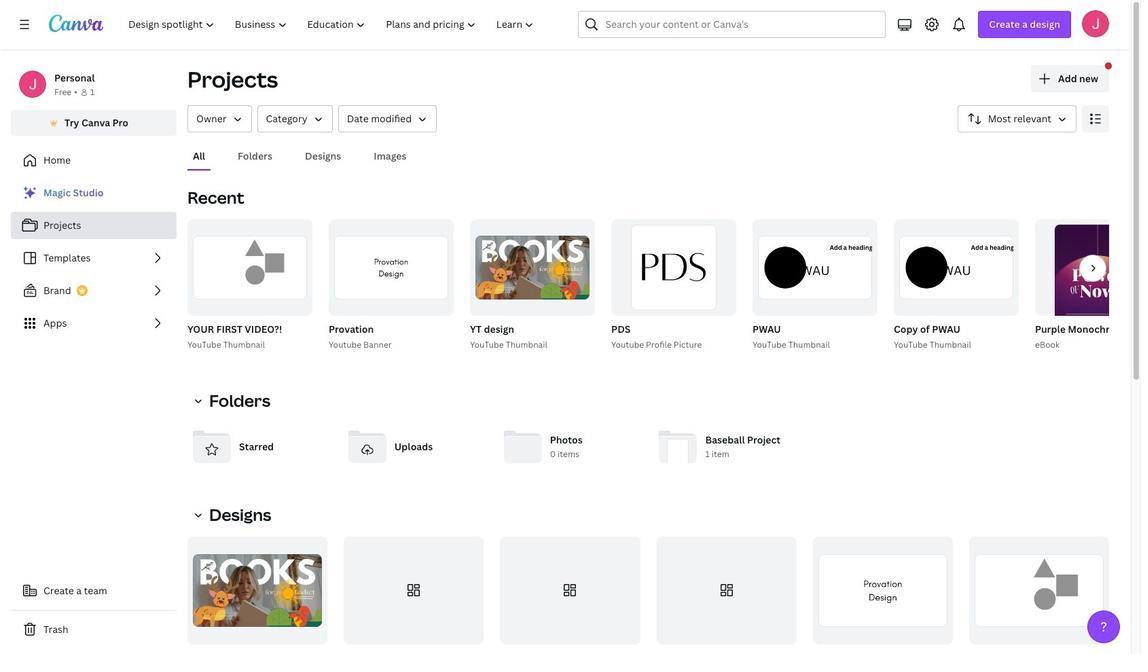 Task type: locate. For each thing, give the bounding box(es) containing it.
group
[[185, 220, 313, 352], [188, 220, 313, 316], [326, 220, 454, 352], [329, 220, 454, 316], [468, 220, 595, 352], [470, 220, 595, 316], [609, 220, 737, 352], [612, 220, 737, 316], [750, 220, 878, 352], [753, 220, 878, 316], [892, 220, 1019, 352], [894, 220, 1019, 316], [1033, 220, 1142, 362], [1036, 220, 1142, 362], [188, 537, 328, 654], [188, 537, 328, 645], [344, 537, 484, 654], [344, 537, 484, 645], [500, 537, 641, 654], [500, 537, 641, 645], [657, 537, 797, 654], [657, 537, 797, 645], [813, 537, 953, 654], [813, 537, 953, 645], [967, 537, 1110, 654], [970, 537, 1110, 645]]

list
[[11, 179, 177, 337]]

None search field
[[579, 11, 886, 38]]

Category button
[[257, 105, 333, 133]]

top level navigation element
[[120, 11, 546, 38]]

Search search field
[[606, 12, 859, 37]]



Task type: vqa. For each thing, say whether or not it's contained in the screenshot.
the Online course Social media mastery
no



Task type: describe. For each thing, give the bounding box(es) containing it.
Sort by button
[[958, 105, 1077, 133]]

Owner button
[[188, 105, 252, 133]]

Date modified button
[[338, 105, 437, 133]]

james peterson image
[[1083, 10, 1110, 37]]



